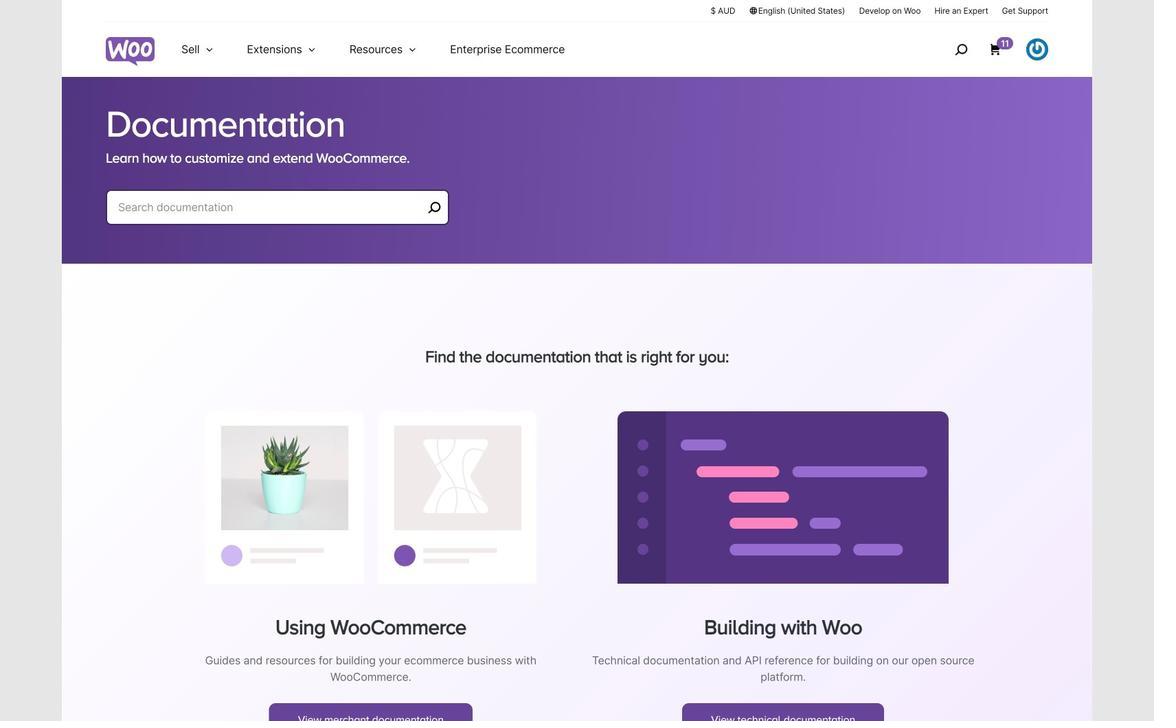 Task type: vqa. For each thing, say whether or not it's contained in the screenshot.
the Search "IMAGE" at the top right
yes



Task type: describe. For each thing, give the bounding box(es) containing it.
open account menu image
[[1027, 38, 1049, 60]]

illustration of lines of development code image
[[618, 412, 949, 584]]



Task type: locate. For each thing, give the bounding box(es) containing it.
None search field
[[106, 190, 450, 242]]

Search documentation search field
[[118, 198, 423, 217]]

search image
[[951, 38, 973, 60]]

illustration of two product cards, with a plan and an abstract shape image
[[205, 412, 537, 584]]

service navigation menu element
[[926, 27, 1049, 72]]



